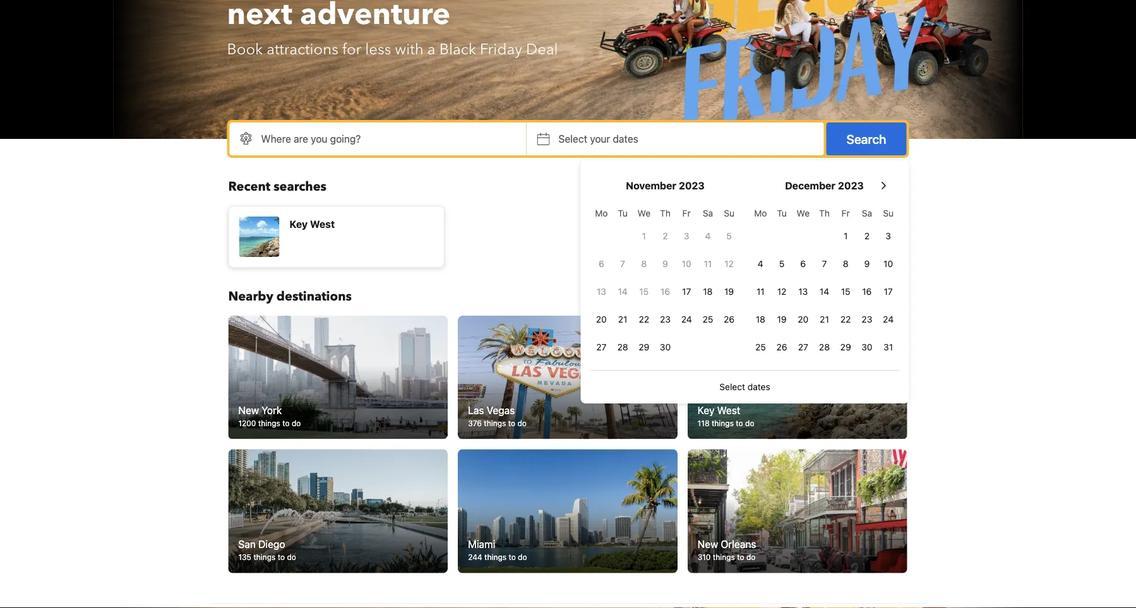 Task type: vqa. For each thing, say whether or not it's contained in the screenshot.
26 associated with 26 November 2023 checkbox
yes



Task type: describe. For each thing, give the bounding box(es) containing it.
24 December 2023 checkbox
[[878, 307, 899, 332]]

29 for 29 november 2023 checkbox
[[639, 342, 650, 353]]

19 December 2023 checkbox
[[772, 307, 793, 332]]

30 December 2023 checkbox
[[857, 335, 878, 360]]

26 for 26 option
[[777, 342, 788, 353]]

th for december
[[819, 208, 830, 219]]

book attractions for less with a black friday deal
[[227, 39, 558, 60]]

3 December 2023 checkbox
[[878, 224, 899, 249]]

1 November 2023 checkbox
[[634, 224, 655, 249]]

29 November 2023 checkbox
[[634, 335, 655, 360]]

1 horizontal spatial dates
[[748, 382, 771, 392]]

west for key west 118 things to do
[[717, 404, 741, 416]]

with
[[395, 39, 424, 60]]

2023 for november 2023
[[679, 180, 705, 192]]

grid for november
[[591, 201, 740, 360]]

11 November 2023 checkbox
[[697, 251, 719, 277]]

4 for 4 checkbox
[[705, 231, 711, 241]]

3 for november 2023
[[684, 231, 690, 241]]

for
[[342, 39, 362, 60]]

13 for 13 option
[[799, 286, 808, 297]]

november
[[626, 180, 677, 192]]

15 December 2023 checkbox
[[835, 279, 857, 305]]

key west image
[[688, 316, 907, 439]]

su for december 2023
[[883, 208, 894, 219]]

6 for '6' checkbox
[[599, 259, 604, 269]]

17 November 2023 checkbox
[[676, 279, 697, 305]]

2 December 2023 checkbox
[[857, 224, 878, 249]]

do for new orleans
[[747, 553, 756, 562]]

16 November 2023 checkbox
[[655, 279, 676, 305]]

7 for 7 'checkbox'
[[822, 259, 827, 269]]

new york image
[[228, 316, 448, 439]]

26 December 2023 checkbox
[[772, 335, 793, 360]]

10 for '10' checkbox
[[884, 259, 893, 269]]

tu for november
[[618, 208, 628, 219]]

376
[[468, 419, 482, 428]]

10 for 10 checkbox
[[682, 259, 692, 269]]

4 November 2023 checkbox
[[697, 224, 719, 249]]

9 for 9 option
[[865, 259, 870, 269]]

4 for 4 option
[[758, 259, 764, 269]]

key west link
[[228, 206, 445, 268]]

5 for the 5 option
[[727, 231, 732, 241]]

fr for november
[[683, 208, 691, 219]]

29 December 2023 checkbox
[[835, 335, 857, 360]]

miami image
[[458, 450, 678, 573]]

2023 for december 2023
[[838, 180, 864, 192]]

things for las vegas
[[484, 419, 506, 428]]

12 December 2023 checkbox
[[772, 279, 793, 305]]

6 December 2023 checkbox
[[793, 251, 814, 277]]

new orleans image
[[688, 450, 907, 573]]

5 December 2023 checkbox
[[772, 251, 793, 277]]

30 for 30 option
[[660, 342, 671, 353]]

1 for december
[[844, 231, 848, 241]]

select dates
[[720, 382, 771, 392]]

vegas
[[487, 404, 515, 416]]

20 November 2023 checkbox
[[591, 307, 612, 332]]

to for san diego
[[278, 553, 285, 562]]

24 November 2023 checkbox
[[676, 307, 697, 332]]

27 for 27 december 2023 option
[[798, 342, 809, 353]]

san diego image
[[228, 450, 448, 573]]

11 for 11 november 2023 checkbox
[[704, 259, 712, 269]]

27 November 2023 checkbox
[[591, 335, 612, 360]]

key west
[[290, 218, 335, 230]]

we for december
[[797, 208, 810, 219]]

things for new york
[[258, 419, 280, 428]]

25 December 2023 checkbox
[[750, 335, 772, 360]]

0 vertical spatial dates
[[613, 133, 639, 145]]

to for new york
[[282, 419, 290, 428]]

19 November 2023 checkbox
[[719, 279, 740, 305]]

10 December 2023 checkbox
[[878, 251, 899, 277]]

a
[[428, 39, 436, 60]]

your
[[590, 133, 610, 145]]

23 December 2023 checkbox
[[857, 307, 878, 332]]

Where are you going? search field
[[230, 123, 527, 155]]

11 for the 11 december 2023 checkbox
[[757, 286, 765, 297]]

14 December 2023 checkbox
[[814, 279, 835, 305]]

14 for 14 option
[[820, 286, 830, 297]]

do for san diego
[[287, 553, 296, 562]]

21 December 2023 checkbox
[[814, 307, 835, 332]]

22 for the 22 november 2023 option
[[639, 314, 649, 325]]

things for san diego
[[254, 553, 276, 562]]

diego
[[258, 538, 285, 550]]

5 for 5 checkbox
[[779, 259, 785, 269]]

select for select dates
[[720, 382, 745, 392]]

new for new orleans
[[698, 538, 718, 550]]

select your dates
[[559, 133, 639, 145]]

to for new orleans
[[737, 553, 745, 562]]

1 for november
[[642, 231, 646, 241]]

things for new orleans
[[713, 553, 735, 562]]

mo for november
[[595, 208, 608, 219]]

do for key west
[[745, 419, 755, 428]]

tu for december
[[777, 208, 787, 219]]

25 for 25 option
[[756, 342, 766, 353]]

9 December 2023 checkbox
[[857, 251, 878, 277]]

244
[[468, 553, 482, 562]]

21 November 2023 checkbox
[[612, 307, 634, 332]]

black
[[439, 39, 476, 60]]

25 November 2023 checkbox
[[697, 307, 719, 332]]

15 November 2023 checkbox
[[634, 279, 655, 305]]

3 November 2023 checkbox
[[676, 224, 697, 249]]

26 November 2023 checkbox
[[719, 307, 740, 332]]

las vegas image
[[458, 316, 678, 439]]

1200
[[238, 419, 256, 428]]

28 December 2023 checkbox
[[814, 335, 835, 360]]

th for november
[[660, 208, 671, 219]]

attractions
[[267, 39, 339, 60]]

do inside miami 244 things to do
[[518, 553, 527, 562]]

sa for november 2023
[[703, 208, 713, 219]]

las
[[468, 404, 484, 416]]

26 for 26 november 2023 checkbox
[[724, 314, 735, 325]]

key for key west
[[290, 218, 308, 230]]

8 November 2023 checkbox
[[634, 251, 655, 277]]

recent searches
[[228, 178, 327, 196]]

13 December 2023 checkbox
[[793, 279, 814, 305]]

things inside miami 244 things to do
[[485, 553, 507, 562]]



Task type: locate. For each thing, give the bounding box(es) containing it.
20 inside option
[[798, 314, 809, 325]]

2 16 from the left
[[863, 286, 872, 297]]

1 vertical spatial 4
[[758, 259, 764, 269]]

2 7 from the left
[[822, 259, 827, 269]]

2 fr from the left
[[842, 208, 850, 219]]

sa up 2 checkbox
[[862, 208, 873, 219]]

3
[[684, 231, 690, 241], [886, 231, 891, 241]]

things down diego at the left of the page
[[254, 553, 276, 562]]

0 vertical spatial 26
[[724, 314, 735, 325]]

1 horizontal spatial 26
[[777, 342, 788, 353]]

1 horizontal spatial 10
[[884, 259, 893, 269]]

6 November 2023 checkbox
[[591, 251, 612, 277]]

0 horizontal spatial 6
[[599, 259, 604, 269]]

0 horizontal spatial 1
[[642, 231, 646, 241]]

2 29 from the left
[[841, 342, 851, 353]]

20 inside checkbox
[[596, 314, 607, 325]]

21
[[618, 314, 628, 325], [820, 314, 829, 325]]

135
[[238, 553, 251, 562]]

1 vertical spatial 26
[[777, 342, 788, 353]]

0 horizontal spatial key
[[290, 218, 308, 230]]

24 for 24 november 2023 option
[[681, 314, 692, 325]]

1 horizontal spatial 15
[[841, 286, 851, 297]]

1
[[642, 231, 646, 241], [844, 231, 848, 241]]

9 inside 9 option
[[865, 259, 870, 269]]

14 inside 14 option
[[820, 286, 830, 297]]

november 2023
[[626, 180, 705, 192]]

10 right 9 option
[[884, 259, 893, 269]]

do for las vegas
[[518, 419, 527, 428]]

select up key west 118 things to do
[[720, 382, 745, 392]]

1 3 from the left
[[684, 231, 690, 241]]

0 horizontal spatial 3
[[684, 231, 690, 241]]

16
[[661, 286, 670, 297], [863, 286, 872, 297]]

1 horizontal spatial 24
[[883, 314, 894, 325]]

to for las vegas
[[508, 419, 516, 428]]

18 December 2023 checkbox
[[750, 307, 772, 332]]

do right 244
[[518, 553, 527, 562]]

2 23 from the left
[[862, 314, 873, 325]]

1 horizontal spatial 13
[[799, 286, 808, 297]]

york
[[262, 404, 282, 416]]

2 9 from the left
[[865, 259, 870, 269]]

30 November 2023 checkbox
[[655, 335, 676, 360]]

29 right the 28 november 2023 checkbox
[[639, 342, 650, 353]]

28 for 28 december 2023 option
[[819, 342, 830, 353]]

6 inside checkbox
[[599, 259, 604, 269]]

1 horizontal spatial 3
[[886, 231, 891, 241]]

0 vertical spatial 12
[[725, 259, 734, 269]]

1 vertical spatial 11
[[757, 286, 765, 297]]

29 inside 29 option
[[841, 342, 851, 353]]

30 for 30 december 2023 option
[[862, 342, 873, 353]]

26 right 25 november 2023 option
[[724, 314, 735, 325]]

1 su from the left
[[724, 208, 735, 219]]

2 tu from the left
[[777, 208, 787, 219]]

18 for 18 checkbox
[[703, 286, 713, 297]]

31 December 2023 checkbox
[[878, 335, 899, 360]]

to right 118
[[736, 419, 743, 428]]

8
[[641, 259, 647, 269], [843, 259, 849, 269]]

things inside key west 118 things to do
[[712, 419, 734, 428]]

december 2023
[[785, 180, 864, 192]]

2 for december
[[865, 231, 870, 241]]

23 for 23 option
[[862, 314, 873, 325]]

2 su from the left
[[883, 208, 894, 219]]

to inside 'las vegas 376 things to do'
[[508, 419, 516, 428]]

118
[[698, 419, 710, 428]]

17 for 17 december 2023 checkbox
[[884, 286, 893, 297]]

miami 244 things to do
[[468, 538, 527, 562]]

1 horizontal spatial new
[[698, 538, 718, 550]]

we for november
[[638, 208, 651, 219]]

16 right 15 december 2023 option
[[863, 286, 872, 297]]

19
[[725, 286, 734, 297], [777, 314, 787, 325]]

14 right 13 option
[[820, 286, 830, 297]]

things down vegas
[[484, 419, 506, 428]]

do
[[292, 419, 301, 428], [518, 419, 527, 428], [745, 419, 755, 428], [287, 553, 296, 562], [518, 553, 527, 562], [747, 553, 756, 562]]

22
[[639, 314, 649, 325], [841, 314, 851, 325]]

27
[[597, 342, 607, 353], [798, 342, 809, 353]]

4 right 3 'option'
[[705, 231, 711, 241]]

do inside new york 1200 things to do
[[292, 419, 301, 428]]

2 2 from the left
[[865, 231, 870, 241]]

search
[[847, 131, 887, 146]]

13
[[597, 286, 606, 297], [799, 286, 808, 297]]

0 horizontal spatial 7
[[620, 259, 625, 269]]

tu down december
[[777, 208, 787, 219]]

22 for the 22 option at right
[[841, 314, 851, 325]]

11 inside checkbox
[[757, 286, 765, 297]]

searches
[[274, 178, 327, 196]]

2 6 from the left
[[801, 259, 806, 269]]

recent
[[228, 178, 271, 196]]

2 21 from the left
[[820, 314, 829, 325]]

grid for december
[[750, 201, 899, 360]]

th up 2 november 2023 checkbox
[[660, 208, 671, 219]]

1 8 from the left
[[641, 259, 647, 269]]

13 for 13 "option"
[[597, 286, 606, 297]]

1 24 from the left
[[681, 314, 692, 325]]

17 right 16 december 2023 checkbox at the right
[[884, 286, 893, 297]]

1 December 2023 checkbox
[[835, 224, 857, 249]]

0 horizontal spatial sa
[[703, 208, 713, 219]]

24 for 24 checkbox at the bottom of page
[[883, 314, 894, 325]]

21 inside checkbox
[[618, 314, 628, 325]]

2 2023 from the left
[[838, 180, 864, 192]]

2 sa from the left
[[862, 208, 873, 219]]

1 vertical spatial select
[[720, 382, 745, 392]]

13 inside option
[[799, 286, 808, 297]]

new
[[238, 404, 259, 416], [698, 538, 718, 550]]

1 th from the left
[[660, 208, 671, 219]]

21 left the 22 option at right
[[820, 314, 829, 325]]

28 inside checkbox
[[618, 342, 628, 353]]

select
[[559, 133, 588, 145], [720, 382, 745, 392]]

12 inside 12 'checkbox'
[[778, 286, 787, 297]]

things inside new york 1200 things to do
[[258, 419, 280, 428]]

310
[[698, 553, 711, 562]]

to inside new orleans 310 things to do
[[737, 553, 745, 562]]

to inside miami 244 things to do
[[509, 553, 516, 562]]

key west 118 things to do
[[698, 404, 755, 428]]

10 right 9 november 2023 option
[[682, 259, 692, 269]]

things inside san diego 135 things to do
[[254, 553, 276, 562]]

0 horizontal spatial 12
[[725, 259, 734, 269]]

26
[[724, 314, 735, 325], [777, 342, 788, 353]]

0 horizontal spatial 2023
[[679, 180, 705, 192]]

1 20 from the left
[[596, 314, 607, 325]]

1 9 from the left
[[663, 259, 668, 269]]

8 December 2023 checkbox
[[835, 251, 857, 277]]

th
[[660, 208, 671, 219], [819, 208, 830, 219]]

2 13 from the left
[[799, 286, 808, 297]]

22 left "23 november 2023" option
[[639, 314, 649, 325]]

0 horizontal spatial dates
[[613, 133, 639, 145]]

30 right 29 november 2023 checkbox
[[660, 342, 671, 353]]

mo up 4 option
[[754, 208, 767, 219]]

28 inside option
[[819, 342, 830, 353]]

21 for 21 november 2023 checkbox
[[618, 314, 628, 325]]

1 horizontal spatial 6
[[801, 259, 806, 269]]

tu
[[618, 208, 628, 219], [777, 208, 787, 219]]

10
[[682, 259, 692, 269], [884, 259, 893, 269]]

do right 376
[[518, 419, 527, 428]]

2 15 from the left
[[841, 286, 851, 297]]

1 fr from the left
[[683, 208, 691, 219]]

10 November 2023 checkbox
[[676, 251, 697, 277]]

21 for 21 december 2023 option
[[820, 314, 829, 325]]

12
[[725, 259, 734, 269], [778, 286, 787, 297]]

fr up 3 'option'
[[683, 208, 691, 219]]

18
[[703, 286, 713, 297], [756, 314, 766, 325]]

9 inside 9 november 2023 option
[[663, 259, 668, 269]]

0 vertical spatial 4
[[705, 231, 711, 241]]

sa up 4 checkbox
[[703, 208, 713, 219]]

mo up '6' checkbox
[[595, 208, 608, 219]]

4 inside option
[[758, 259, 764, 269]]

things right 310
[[713, 553, 735, 562]]

2 right 1 checkbox
[[865, 231, 870, 241]]

0 horizontal spatial 28
[[618, 342, 628, 353]]

26 inside option
[[777, 342, 788, 353]]

2 we from the left
[[797, 208, 810, 219]]

2
[[663, 231, 668, 241], [865, 231, 870, 241]]

20 left 21 november 2023 checkbox
[[596, 314, 607, 325]]

new inside new york 1200 things to do
[[238, 404, 259, 416]]

1 horizontal spatial 17
[[884, 286, 893, 297]]

18 left 19 option
[[756, 314, 766, 325]]

west for key west
[[310, 218, 335, 230]]

1 inside checkbox
[[844, 231, 848, 241]]

7 for 7 november 2023 option
[[620, 259, 625, 269]]

1 horizontal spatial mo
[[754, 208, 767, 219]]

12 right 11 november 2023 checkbox
[[725, 259, 734, 269]]

24
[[681, 314, 692, 325], [883, 314, 894, 325]]

12 for 12 'checkbox'
[[778, 286, 787, 297]]

16 December 2023 checkbox
[[857, 279, 878, 305]]

tu down november
[[618, 208, 628, 219]]

11 right 10 checkbox
[[704, 259, 712, 269]]

0 vertical spatial select
[[559, 133, 588, 145]]

2023 right november
[[679, 180, 705, 192]]

to right 244
[[509, 553, 516, 562]]

20 December 2023 checkbox
[[793, 307, 814, 332]]

0 horizontal spatial 8
[[641, 259, 647, 269]]

20
[[596, 314, 607, 325], [798, 314, 809, 325]]

1 horizontal spatial 29
[[841, 342, 851, 353]]

2 grid from the left
[[750, 201, 899, 360]]

5 inside checkbox
[[779, 259, 785, 269]]

5 November 2023 checkbox
[[719, 224, 740, 249]]

west inside "link"
[[310, 218, 335, 230]]

1 7 from the left
[[620, 259, 625, 269]]

2 27 from the left
[[798, 342, 809, 353]]

1 sa from the left
[[703, 208, 713, 219]]

1 horizontal spatial 11
[[757, 286, 765, 297]]

7 December 2023 checkbox
[[814, 251, 835, 277]]

1 inside option
[[642, 231, 646, 241]]

17 December 2023 checkbox
[[878, 279, 899, 305]]

26 right 25 option
[[777, 342, 788, 353]]

2 November 2023 checkbox
[[655, 224, 676, 249]]

1 horizontal spatial 30
[[862, 342, 873, 353]]

new inside new orleans 310 things to do
[[698, 538, 718, 550]]

2 24 from the left
[[883, 314, 894, 325]]

nearby destinations
[[228, 288, 352, 305]]

0 horizontal spatial 25
[[703, 314, 713, 325]]

5 right 4 option
[[779, 259, 785, 269]]

28 right 27 december 2023 option
[[819, 342, 830, 353]]

things right 118
[[712, 419, 734, 428]]

do right the 1200
[[292, 419, 301, 428]]

12 right the 11 december 2023 checkbox
[[778, 286, 787, 297]]

7 November 2023 checkbox
[[612, 251, 634, 277]]

dates
[[613, 133, 639, 145], [748, 382, 771, 392]]

to for key west
[[736, 419, 743, 428]]

1 horizontal spatial 12
[[778, 286, 787, 297]]

1 1 from the left
[[642, 231, 646, 241]]

1 14 from the left
[[618, 286, 628, 297]]

0 vertical spatial west
[[310, 218, 335, 230]]

1 vertical spatial new
[[698, 538, 718, 550]]

1 vertical spatial 12
[[778, 286, 787, 297]]

1 horizontal spatial 14
[[820, 286, 830, 297]]

west
[[310, 218, 335, 230], [717, 404, 741, 416]]

1 horizontal spatial 16
[[863, 286, 872, 297]]

4
[[705, 231, 711, 241], [758, 259, 764, 269]]

22 November 2023 checkbox
[[634, 307, 655, 332]]

5 right 4 checkbox
[[727, 231, 732, 241]]

19 for 19 option
[[777, 314, 787, 325]]

13 November 2023 checkbox
[[591, 279, 612, 305]]

destinations
[[277, 288, 352, 305]]

0 horizontal spatial 29
[[639, 342, 650, 353]]

things down miami
[[485, 553, 507, 562]]

0 horizontal spatial we
[[638, 208, 651, 219]]

key up 118
[[698, 404, 715, 416]]

0 horizontal spatial 17
[[682, 286, 691, 297]]

book
[[227, 39, 263, 60]]

0 horizontal spatial select
[[559, 133, 588, 145]]

0 vertical spatial 19
[[725, 286, 734, 297]]

1 horizontal spatial 27
[[798, 342, 809, 353]]

0 horizontal spatial 22
[[639, 314, 649, 325]]

21 inside option
[[820, 314, 829, 325]]

29 for 29 option
[[841, 342, 851, 353]]

1 horizontal spatial 5
[[779, 259, 785, 269]]

5
[[727, 231, 732, 241], [779, 259, 785, 269]]

things down york
[[258, 419, 280, 428]]

1 vertical spatial west
[[717, 404, 741, 416]]

20 for 20 november 2023 checkbox
[[596, 314, 607, 325]]

6 left 7 november 2023 option
[[599, 259, 604, 269]]

20 for the 20 option
[[798, 314, 809, 325]]

19 right 18 option
[[777, 314, 787, 325]]

22 right 21 december 2023 option
[[841, 314, 851, 325]]

friday
[[480, 39, 522, 60]]

12 inside 12 november 2023 option
[[725, 259, 734, 269]]

nearby
[[228, 288, 273, 305]]

24 right 23 option
[[883, 314, 894, 325]]

do right 135
[[287, 553, 296, 562]]

san
[[238, 538, 256, 550]]

su
[[724, 208, 735, 219], [883, 208, 894, 219]]

14 inside 14 november 2023 checkbox
[[618, 286, 628, 297]]

1 horizontal spatial tu
[[777, 208, 787, 219]]

4 left 5 checkbox
[[758, 259, 764, 269]]

23 left 24 november 2023 option
[[660, 314, 671, 325]]

dates right your
[[613, 133, 639, 145]]

27 December 2023 checkbox
[[793, 335, 814, 360]]

0 horizontal spatial 14
[[618, 286, 628, 297]]

do inside 'las vegas 376 things to do'
[[518, 419, 527, 428]]

15
[[640, 286, 649, 297], [841, 286, 851, 297]]

1 we from the left
[[638, 208, 651, 219]]

8 right 7 'checkbox'
[[843, 259, 849, 269]]

west down select dates
[[717, 404, 741, 416]]

0 horizontal spatial fr
[[683, 208, 691, 219]]

su for november 2023
[[724, 208, 735, 219]]

3 inside checkbox
[[886, 231, 891, 241]]

18 inside option
[[756, 314, 766, 325]]

2 22 from the left
[[841, 314, 851, 325]]

0 vertical spatial 11
[[704, 259, 712, 269]]

less
[[365, 39, 391, 60]]

1 horizontal spatial 20
[[798, 314, 809, 325]]

0 horizontal spatial 20
[[596, 314, 607, 325]]

to down orleans at the bottom of page
[[737, 553, 745, 562]]

1 horizontal spatial 23
[[862, 314, 873, 325]]

24 inside checkbox
[[883, 314, 894, 325]]

6 inside option
[[801, 259, 806, 269]]

1 left 2 checkbox
[[844, 231, 848, 241]]

1 vertical spatial 5
[[779, 259, 785, 269]]

11 December 2023 checkbox
[[750, 279, 772, 305]]

1 horizontal spatial 2
[[865, 231, 870, 241]]

1 horizontal spatial 1
[[844, 231, 848, 241]]

6 for 6 december 2023 option
[[801, 259, 806, 269]]

11 left 12 'checkbox'
[[757, 286, 765, 297]]

23 right the 22 option at right
[[862, 314, 873, 325]]

2 17 from the left
[[884, 286, 893, 297]]

0 horizontal spatial grid
[[591, 201, 740, 360]]

23
[[660, 314, 671, 325], [862, 314, 873, 325]]

12 November 2023 checkbox
[[719, 251, 740, 277]]

8 for 8 option
[[843, 259, 849, 269]]

do for new york
[[292, 419, 301, 428]]

14 for 14 november 2023 checkbox
[[618, 286, 628, 297]]

15 for 15 option
[[640, 286, 649, 297]]

13 left 14 option
[[799, 286, 808, 297]]

1 left 2 november 2023 checkbox
[[642, 231, 646, 241]]

30
[[660, 342, 671, 353], [862, 342, 873, 353]]

deal
[[526, 39, 558, 60]]

13 left 14 november 2023 checkbox
[[597, 286, 606, 297]]

grid
[[591, 201, 740, 360], [750, 201, 899, 360]]

2 28 from the left
[[819, 342, 830, 353]]

mo
[[595, 208, 608, 219], [754, 208, 767, 219]]

31
[[884, 342, 893, 353]]

13 inside "option"
[[597, 286, 606, 297]]

19 inside checkbox
[[725, 286, 734, 297]]

15 for 15 december 2023 option
[[841, 286, 851, 297]]

0 horizontal spatial 21
[[618, 314, 628, 325]]

7 inside 'checkbox'
[[822, 259, 827, 269]]

su up the 5 option
[[724, 208, 735, 219]]

0 horizontal spatial 15
[[640, 286, 649, 297]]

2 10 from the left
[[884, 259, 893, 269]]

25 for 25 november 2023 option
[[703, 314, 713, 325]]

26 inside checkbox
[[724, 314, 735, 325]]

4 December 2023 checkbox
[[750, 251, 772, 277]]

select left your
[[559, 133, 588, 145]]

0 horizontal spatial 11
[[704, 259, 712, 269]]

0 vertical spatial 18
[[703, 286, 713, 297]]

11
[[704, 259, 712, 269], [757, 286, 765, 297]]

to right the 1200
[[282, 419, 290, 428]]

24 inside option
[[681, 314, 692, 325]]

30 inside option
[[862, 342, 873, 353]]

1 horizontal spatial sa
[[862, 208, 873, 219]]

30 right 29 option
[[862, 342, 873, 353]]

0 horizontal spatial 10
[[682, 259, 692, 269]]

1 2023 from the left
[[679, 180, 705, 192]]

1 horizontal spatial 4
[[758, 259, 764, 269]]

1 30 from the left
[[660, 342, 671, 353]]

5 inside option
[[727, 231, 732, 241]]

0 horizontal spatial 9
[[663, 259, 668, 269]]

2 th from the left
[[819, 208, 830, 219]]

27 inside checkbox
[[597, 342, 607, 353]]

23 November 2023 checkbox
[[655, 307, 676, 332]]

29 right 28 december 2023 option
[[841, 342, 851, 353]]

15 left the 16 'checkbox' at the right of page
[[640, 286, 649, 297]]

11 inside checkbox
[[704, 259, 712, 269]]

19 right 18 checkbox
[[725, 286, 734, 297]]

to inside key west 118 things to do
[[736, 419, 743, 428]]

25 left 26 option
[[756, 342, 766, 353]]

0 horizontal spatial 26
[[724, 314, 735, 325]]

to down vegas
[[508, 419, 516, 428]]

0 horizontal spatial 19
[[725, 286, 734, 297]]

we up 1 november 2023 option
[[638, 208, 651, 219]]

0 horizontal spatial 18
[[703, 286, 713, 297]]

14
[[618, 286, 628, 297], [820, 286, 830, 297]]

1 horizontal spatial key
[[698, 404, 715, 416]]

27 for the 27 checkbox
[[597, 342, 607, 353]]

1 mo from the left
[[595, 208, 608, 219]]

things
[[258, 419, 280, 428], [484, 419, 506, 428], [712, 419, 734, 428], [254, 553, 276, 562], [485, 553, 507, 562], [713, 553, 735, 562]]

1 22 from the left
[[639, 314, 649, 325]]

16 for 16 december 2023 checkbox at the right
[[863, 286, 872, 297]]

1 23 from the left
[[660, 314, 671, 325]]

1 10 from the left
[[682, 259, 692, 269]]

sa for december 2023
[[862, 208, 873, 219]]

2 for november
[[663, 231, 668, 241]]

new york 1200 things to do
[[238, 404, 301, 428]]

1 vertical spatial key
[[698, 404, 715, 416]]

2 3 from the left
[[886, 231, 891, 241]]

we
[[638, 208, 651, 219], [797, 208, 810, 219]]

4 inside checkbox
[[705, 231, 711, 241]]

su up 3 december 2023 checkbox
[[883, 208, 894, 219]]

1 29 from the left
[[639, 342, 650, 353]]

west down searches
[[310, 218, 335, 230]]

9 right 8 option
[[865, 259, 870, 269]]

1 horizontal spatial west
[[717, 404, 741, 416]]

18 for 18 option
[[756, 314, 766, 325]]

16 inside checkbox
[[863, 286, 872, 297]]

0 horizontal spatial new
[[238, 404, 259, 416]]

th down december 2023
[[819, 208, 830, 219]]

1 16 from the left
[[661, 286, 670, 297]]

miami
[[468, 538, 495, 550]]

18 inside checkbox
[[703, 286, 713, 297]]

3 inside 'option'
[[684, 231, 690, 241]]

1 horizontal spatial 22
[[841, 314, 851, 325]]

27 inside option
[[798, 342, 809, 353]]

0 horizontal spatial 24
[[681, 314, 692, 325]]

2 30 from the left
[[862, 342, 873, 353]]

0 horizontal spatial 30
[[660, 342, 671, 353]]

7 left '8 november 2023' option on the top right
[[620, 259, 625, 269]]

20 right 19 option
[[798, 314, 809, 325]]

1 28 from the left
[[618, 342, 628, 353]]

things inside new orleans 310 things to do
[[713, 553, 735, 562]]

2 1 from the left
[[844, 231, 848, 241]]

key
[[290, 218, 308, 230], [698, 404, 715, 416]]

we down december
[[797, 208, 810, 219]]

1 13 from the left
[[597, 286, 606, 297]]

7 inside option
[[620, 259, 625, 269]]

2023 right december
[[838, 180, 864, 192]]

1 horizontal spatial 2023
[[838, 180, 864, 192]]

12 for 12 november 2023 option
[[725, 259, 734, 269]]

17 left 18 checkbox
[[682, 286, 691, 297]]

do inside key west 118 things to do
[[745, 419, 755, 428]]

17
[[682, 286, 691, 297], [884, 286, 893, 297]]

29 inside 29 november 2023 checkbox
[[639, 342, 650, 353]]

17 for 17 checkbox
[[682, 286, 691, 297]]

15 right 14 option
[[841, 286, 851, 297]]

fr up 1 checkbox
[[842, 208, 850, 219]]

orleans
[[721, 538, 756, 550]]

things for key west
[[712, 419, 734, 428]]

select for select your dates
[[559, 133, 588, 145]]

14 right 13 "option"
[[618, 286, 628, 297]]

to
[[282, 419, 290, 428], [508, 419, 516, 428], [736, 419, 743, 428], [278, 553, 285, 562], [509, 553, 516, 562], [737, 553, 745, 562]]

new orleans 310 things to do
[[698, 538, 756, 562]]

0 horizontal spatial tu
[[618, 208, 628, 219]]

mo for december
[[754, 208, 767, 219]]

do inside new orleans 310 things to do
[[747, 553, 756, 562]]

25 inside 25 november 2023 option
[[703, 314, 713, 325]]

do down select dates
[[745, 419, 755, 428]]

0 vertical spatial new
[[238, 404, 259, 416]]

west inside key west 118 things to do
[[717, 404, 741, 416]]

1 horizontal spatial th
[[819, 208, 830, 219]]

7 right 6 december 2023 option
[[822, 259, 827, 269]]

1 horizontal spatial 25
[[756, 342, 766, 353]]

24 right "23 november 2023" option
[[681, 314, 692, 325]]

0 vertical spatial key
[[290, 218, 308, 230]]

28 for the 28 november 2023 checkbox
[[618, 342, 628, 353]]

1 horizontal spatial select
[[720, 382, 745, 392]]

1 15 from the left
[[640, 286, 649, 297]]

1 17 from the left
[[682, 286, 691, 297]]

key for key west 118 things to do
[[698, 404, 715, 416]]

do down orleans at the bottom of page
[[747, 553, 756, 562]]

1 2 from the left
[[663, 231, 668, 241]]

to inside new york 1200 things to do
[[282, 419, 290, 428]]

0 horizontal spatial 5
[[727, 231, 732, 241]]

1 vertical spatial dates
[[748, 382, 771, 392]]

1 27 from the left
[[597, 342, 607, 353]]

28
[[618, 342, 628, 353], [819, 342, 830, 353]]

1 horizontal spatial su
[[883, 208, 894, 219]]

december
[[785, 180, 836, 192]]

1 horizontal spatial 18
[[756, 314, 766, 325]]

to inside san diego 135 things to do
[[278, 553, 285, 562]]

28 right the 27 checkbox
[[618, 342, 628, 353]]

new up 310
[[698, 538, 718, 550]]

1 6 from the left
[[599, 259, 604, 269]]

dates down 25 option
[[748, 382, 771, 392]]

6 right 5 checkbox
[[801, 259, 806, 269]]

19 inside option
[[777, 314, 787, 325]]

0 vertical spatial 25
[[703, 314, 713, 325]]

2023
[[679, 180, 705, 192], [838, 180, 864, 192]]

sa
[[703, 208, 713, 219], [862, 208, 873, 219]]

0 horizontal spatial 16
[[661, 286, 670, 297]]

9
[[663, 259, 668, 269], [865, 259, 870, 269]]

2 mo from the left
[[754, 208, 767, 219]]

29
[[639, 342, 650, 353], [841, 342, 851, 353]]

16 for the 16 'checkbox' at the right of page
[[661, 286, 670, 297]]

9 for 9 november 2023 option
[[663, 259, 668, 269]]

1 tu from the left
[[618, 208, 628, 219]]

18 November 2023 checkbox
[[697, 279, 719, 305]]

key inside the key west "link"
[[290, 218, 308, 230]]

san diego 135 things to do
[[238, 538, 296, 562]]

16 inside 'checkbox'
[[661, 286, 670, 297]]

14 November 2023 checkbox
[[612, 279, 634, 305]]

19 for 19 checkbox
[[725, 286, 734, 297]]

16 right 15 option
[[661, 286, 670, 297]]

3 for december 2023
[[886, 231, 891, 241]]

7
[[620, 259, 625, 269], [822, 259, 827, 269]]

to down diego at the left of the page
[[278, 553, 285, 562]]

23 for "23 november 2023" option
[[660, 314, 671, 325]]

key down searches
[[290, 218, 308, 230]]

22 December 2023 checkbox
[[835, 307, 857, 332]]

2 14 from the left
[[820, 286, 830, 297]]

0 horizontal spatial 2
[[663, 231, 668, 241]]

25
[[703, 314, 713, 325], [756, 342, 766, 353]]

search button
[[827, 123, 907, 155]]

new up the 1200
[[238, 404, 259, 416]]

21 left the 22 november 2023 option
[[618, 314, 628, 325]]

8 for '8 november 2023' option on the top right
[[641, 259, 647, 269]]

fr
[[683, 208, 691, 219], [842, 208, 850, 219]]

3 right 2 november 2023 checkbox
[[684, 231, 690, 241]]

1 horizontal spatial 21
[[820, 314, 829, 325]]

0 horizontal spatial west
[[310, 218, 335, 230]]

1 grid from the left
[[591, 201, 740, 360]]

1 vertical spatial 19
[[777, 314, 787, 325]]

0 horizontal spatial 23
[[660, 314, 671, 325]]

1 21 from the left
[[618, 314, 628, 325]]

30 inside option
[[660, 342, 671, 353]]

things inside 'las vegas 376 things to do'
[[484, 419, 506, 428]]

fr for december
[[842, 208, 850, 219]]

28 November 2023 checkbox
[[612, 335, 634, 360]]

0 horizontal spatial su
[[724, 208, 735, 219]]

1 horizontal spatial 7
[[822, 259, 827, 269]]

27 left the 28 november 2023 checkbox
[[597, 342, 607, 353]]

2 20 from the left
[[798, 314, 809, 325]]

6
[[599, 259, 604, 269], [801, 259, 806, 269]]

27 right 26 option
[[798, 342, 809, 353]]

new for new york
[[238, 404, 259, 416]]

key inside key west 118 things to do
[[698, 404, 715, 416]]

8 right 7 november 2023 option
[[641, 259, 647, 269]]

9 November 2023 checkbox
[[655, 251, 676, 277]]

do inside san diego 135 things to do
[[287, 553, 296, 562]]

25 inside 25 option
[[756, 342, 766, 353]]

2 8 from the left
[[843, 259, 849, 269]]

18 right 17 checkbox
[[703, 286, 713, 297]]

las vegas 376 things to do
[[468, 404, 527, 428]]

1 horizontal spatial 8
[[843, 259, 849, 269]]

0 horizontal spatial 27
[[597, 342, 607, 353]]



